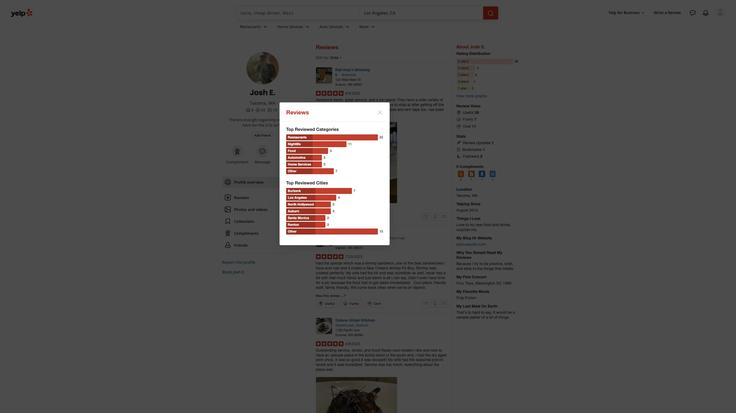 Task type: locate. For each thing, give the bounding box(es) containing it.
e. down report this profile
[[242, 270, 245, 275]]

1 24 chevron down v2 image from the left
[[305, 23, 311, 30]]

beer inside the tap room
[[318, 197, 356, 201]]

also
[[353, 107, 360, 112]]

0 vertical spatial love
[[472, 216, 481, 221]]

1 vertical spatial food
[[353, 281, 360, 285]]

wife inside outstanding service, drinks, and food! really cool modern vibe and nice to have an upscale place in the burbs down in the south end. i had the dry aged pork chop, it was so good it was stoopid!! my wife had the seasonal porcini ravioli and it was incredible!  service was top notch, everything about the place was
[[394, 358, 401, 362]]

1 vertical spatial was
[[316, 294, 323, 298]]

0 vertical spatial josh
[[470, 44, 480, 49]]

1 horizontal spatial 11
[[472, 124, 476, 129]]

0 horizontal spatial shrimp
[[365, 261, 377, 265]]

1105
[[336, 329, 343, 332]]

breweries
[[342, 73, 356, 77]]

1 vertical spatial drinks,
[[352, 348, 363, 353]]

surprise
[[457, 228, 470, 232]]

1 horizontal spatial cool
[[414, 281, 422, 285]]

seafood link
[[356, 324, 368, 327]]

earth
[[488, 304, 498, 309]]

24 chevron down v2 image inside auto services link
[[344, 23, 351, 30]]

2 stars
[[458, 80, 469, 84]]

0 vertical spatial home services
[[277, 24, 303, 29]]

2 horizontal spatial 4
[[458, 66, 460, 70]]

24 chevron down v2 image for restaurants
[[262, 23, 269, 30]]

0 vertical spatial they
[[397, 98, 405, 102]]

block josh e.
[[222, 270, 245, 275]]

my inside my blog or website jealousaudio.com
[[457, 236, 462, 240]]

funny 7
[[463, 117, 477, 122]]

0 horizontal spatial cool
[[374, 302, 381, 306]]

of right the variety
[[440, 98, 443, 102]]

santa monica
[[288, 216, 309, 220]]

was this review …? for gravy
[[316, 294, 346, 298]]

3 stars
[[458, 73, 469, 77]]

1 vertical spatial 11
[[348, 142, 352, 146]]

los angeles
[[288, 196, 307, 200]]

5.0 star rating image up outstanding
[[316, 342, 344, 346]]

food up the will
[[353, 281, 360, 285]]

stars for 4 stars
[[461, 66, 469, 70]]

aged
[[438, 353, 447, 357]]

2 vertical spatial 5.0 star rating image
[[316, 342, 344, 346]]

1 horizontal spatial service,
[[355, 98, 368, 102]]

13 up barbeque
[[380, 230, 383, 234]]

1 vertical spatial tacoma,
[[457, 194, 471, 198]]

things inside why you should read my reviews because i try to be positive, brief, and stick to the things that matter.
[[484, 267, 494, 271]]

shrimp
[[365, 261, 377, 265], [390, 266, 401, 270]]

vashon.
[[413, 286, 427, 290]]

menu
[[222, 177, 294, 253]]

had down special
[[333, 266, 340, 270]]

the left 3.5s
[[259, 123, 265, 128]]

this down family
[[324, 294, 329, 298]]

2 down bookmarks 1
[[481, 154, 483, 159]]

2 5.0 star rating image from the top
[[316, 254, 344, 259]]

2 vertical spatial 4
[[338, 196, 340, 200]]

food right comfort
[[398, 237, 405, 240]]

7/23/2023
[[345, 255, 363, 259]]

0 vertical spatial tacoma,
[[250, 100, 267, 106]]

1 vertical spatial reviewed
[[295, 180, 315, 185]]

1 horizontal spatial restaurants
[[288, 135, 307, 139]]

None search field
[[236, 6, 500, 19]]

for up staff,
[[316, 281, 321, 285]]

1 vertical spatial food
[[398, 237, 405, 240]]

when
[[387, 286, 396, 290]]

try up me.
[[470, 223, 475, 227]]

24 chevron down v2 image inside more link
[[370, 23, 377, 30]]

my blog or website jealousaudio.com
[[457, 236, 492, 247]]

2 vertical spatial cool
[[374, 302, 381, 306]]

really
[[382, 348, 392, 353]]

0 vertical spatial wife
[[352, 271, 359, 275]]

my up top
[[388, 358, 393, 362]]

top
[[386, 363, 392, 367]]

1 vertical spatial 4
[[251, 107, 254, 113]]

sample
[[457, 315, 469, 320]]

reviewed
[[295, 127, 315, 132], [295, 180, 315, 185]]

josh inside button
[[233, 270, 241, 275]]

1 vertical spatial be
[[508, 310, 512, 315]]

useful
[[463, 110, 474, 115], [325, 215, 335, 219], [325, 302, 335, 306]]

review for review updates 1
[[463, 141, 475, 145]]

e. inside block josh e. button
[[242, 270, 245, 275]]

new
[[367, 266, 374, 270]]

notifications image
[[703, 10, 710, 16]]

0 vertical spatial cool
[[463, 124, 471, 129]]

4 inside friends element
[[251, 107, 254, 113]]

i
[[470, 216, 471, 221], [444, 261, 445, 265], [473, 262, 473, 266], [392, 276, 393, 280], [416, 353, 417, 357]]

1 vertical spatial wife
[[394, 358, 401, 362]]

stars for 5 stars
[[461, 59, 469, 63]]

1 vertical spatial they
[[344, 107, 352, 112]]

bookmarks 1
[[463, 147, 485, 152]]

a right would
[[513, 310, 515, 315]]

my inside my first concert four tops, washington dc 1989
[[457, 275, 462, 279]]

food
[[288, 149, 296, 153], [398, 237, 405, 240]]

0 horizontal spatial 24 chevron down v2 image
[[305, 23, 311, 30]]

and down chop,
[[327, 363, 333, 367]]

stars
[[461, 59, 469, 63], [461, 66, 469, 70], [461, 73, 469, 77], [461, 80, 469, 84]]

2 right 3 stars
[[475, 73, 477, 77]]

auburn
[[288, 209, 299, 213]]

reviews element
[[256, 107, 265, 113]]

0 horizontal spatial e.
[[242, 270, 245, 275]]

1 24 chevron down v2 image from the left
[[262, 23, 269, 30]]

reviews link
[[222, 192, 294, 203]]

0 horizontal spatial service,
[[338, 348, 351, 353]]

2 horizontal spatial 7
[[475, 117, 477, 122]]

16 photos v2 image
[[268, 108, 272, 112]]

a left lot
[[486, 315, 488, 320]]

i right "sandwiches"
[[444, 261, 445, 265]]

1 5.0 star rating image from the top
[[316, 91, 344, 96]]

to inside outstanding service, drinks, and food! really cool modern vibe and nice to have an upscale place in the burbs down in the south end. i had the dry aged pork chop, it was so good it was stoopid!! my wife had the seasonal porcini ravioli and it was incredible!  service was top notch, everything about the place was
[[439, 348, 442, 353]]

1 vertical spatial restaurants
[[288, 135, 307, 139]]

things inside the my last meal on earth that's to hard to say, it would be a sample platter of a lot of things
[[499, 315, 509, 320]]

wife up notch,
[[394, 358, 401, 362]]

0 vertical spatial be
[[484, 262, 489, 266]]

0 vertical spatial food
[[484, 223, 492, 227]]

0 vertical spatial was this review …?
[[316, 207, 346, 211]]

13 inside photos element
[[273, 107, 277, 113]]

rail hop'n brewing image
[[316, 67, 332, 84]]

1 horizontal spatial food
[[484, 223, 492, 227]]

reviewed for categories
[[295, 127, 315, 132]]

my inside the my last meal on earth that's to hard to say, it would be a sample platter of a lot of things
[[457, 304, 462, 309]]

hard
[[473, 310, 480, 315]]

…? for rail hop'n brewing
[[341, 207, 346, 211]]

my inside why you should read my reviews because i try to be positive, brief, and stick to the things that matter.
[[497, 250, 503, 255]]

by:
[[324, 55, 329, 60]]

1 horizontal spatial 24 chevron down v2 image
[[344, 23, 351, 30]]

awesome beers, great service, and a fun place! they have a wide variety of beers that are always changing, favorite place to stop at after getting off the train from work! they also sell various keg sizes and rent taps too, has been our go-to for big bbq parties.
[[316, 98, 444, 117]]

1 horizontal spatial 24 chevron down v2 image
[[370, 23, 377, 30]]

0 vertical spatial drinks,
[[500, 223, 511, 227]]

1 vertical spatial josh
[[250, 87, 268, 98]]

and down which
[[341, 266, 347, 270]]

cool inside cool 11
[[463, 124, 471, 129]]

was down upscale
[[338, 363, 344, 367]]

1 …? from the top
[[341, 207, 346, 211]]

i inside 'things i love love to try new food and drinks, surprise me.'
[[470, 216, 471, 221]]

0 horizontal spatial tacoma,
[[250, 100, 267, 106]]

service, up upscale
[[338, 348, 351, 353]]

1 vertical spatial cool
[[414, 281, 422, 285]]

2 vertical spatial 7
[[354, 189, 356, 193]]

cool link
[[365, 300, 384, 308]]

16 friends v2 image
[[246, 108, 250, 112]]

i inside outstanding service, drinks, and food! really cool modern vibe and nice to have an upscale place in the burbs down in the south end. i had the dry aged pork chop, it was so good it was stoopid!! my wife had the seasonal porcini ravioli and it was incredible!  service was top notch, everything about the place was
[[416, 353, 417, 357]]

home
[[277, 24, 288, 29], [288, 162, 297, 166]]

1 reviewed from the top
[[295, 127, 315, 132]]

wife down rivaled
[[352, 271, 359, 275]]

1 vertical spatial top
[[286, 180, 294, 185]]

rating
[[457, 51, 469, 56]]

2 was this review …? from the top
[[316, 294, 346, 298]]

more link
[[355, 19, 381, 35]]

all
[[387, 276, 391, 280]]

reviews up photos
[[234, 195, 249, 200]]

0 vertical spatial 11
[[472, 124, 476, 129]]

pic
[[325, 281, 330, 285]]

since
[[471, 202, 481, 206]]

for down work!
[[333, 112, 337, 117]]

sumner,
[[336, 333, 347, 337]]

e. up photos element at the left top of the page
[[270, 87, 276, 98]]

2 vertical spatial e.
[[242, 270, 245, 275]]

my up pulp
[[457, 289, 462, 294]]

2 top from the top
[[286, 180, 294, 185]]

2 stars from the top
[[461, 66, 469, 70]]

friendly.
[[336, 286, 350, 290]]

0 vertical spatial restaurants
[[240, 24, 261, 29]]

staff,
[[316, 286, 324, 290]]

review down family
[[330, 294, 340, 298]]

reviewed down i'm
[[295, 127, 315, 132]]

funny inside funny 7
[[463, 117, 474, 122]]

1 vertical spatial 13
[[380, 230, 383, 234]]

i right end.
[[416, 353, 417, 357]]

view
[[457, 94, 465, 98]]

review inside the review updates 1
[[463, 141, 475, 145]]

4 stars from the top
[[461, 80, 469, 84]]

food inside gravy barbeque comfort food 17629 vashon hwy sw vashon, wa 98070
[[398, 237, 405, 240]]

they up stop
[[397, 98, 405, 102]]

0 vertical spatial that
[[327, 103, 333, 107]]

wa up since
[[472, 194, 478, 198]]

top for top reviewed categories
[[286, 127, 294, 132]]

98070
[[354, 246, 363, 250]]

24 chevron down v2 image inside home services link
[[305, 23, 311, 30]]

2 …? from the top
[[341, 294, 346, 298]]

oxbow urban kitchen link
[[336, 318, 375, 323]]

work!
[[333, 107, 343, 112]]

0 horizontal spatial funny
[[350, 302, 359, 306]]

1 review from the top
[[330, 207, 340, 211]]

urban
[[349, 318, 360, 323]]

24 compliment v2 image
[[225, 230, 231, 236]]

cool inside "had the special which was a shrimp sandwich, one of the best sandwiches i have ever had and it rivaled a new orleans shrimp po boy. shrimp was cooked perfectly. my wife had the blt and was incredible as well, never had a blt with that much flavor and just damn is all i can say. didn't even have time for a pic because the food had to get eaten immediately . cool place, friendly staff, family friendly. will come back often when we're on vashon."
[[414, 281, 422, 285]]

4 right the 16 friends v2 image
[[251, 107, 254, 113]]

things down positive,
[[484, 267, 494, 271]]

5.0 star rating image for rail hop'n brewing
[[316, 91, 344, 96]]

2 review from the top
[[330, 294, 340, 298]]

and inside why you should read my reviews because i try to be positive, brief, and stick to the things that matter.
[[457, 267, 463, 271]]

1 vertical spatial review
[[457, 104, 470, 108]]

e. for about josh e.
[[481, 44, 485, 49]]

stars up 4 stars
[[461, 59, 469, 63]]

7 for burbank
[[354, 189, 356, 193]]

1 was from the top
[[316, 207, 323, 211]]

0 vertical spatial e.
[[481, 44, 485, 49]]

eaten
[[380, 281, 389, 285]]

1 horizontal spatial wife
[[394, 358, 401, 362]]

my inside "had the special which was a shrimp sandwich, one of the best sandwiches i have ever had and it rivaled a new orleans shrimp po boy. shrimp was cooked perfectly. my wife had the blt and was incredible as well, never had a blt with that much flavor and just damn is all i can say. didn't even have time for a pic because the food had to get eaten immediately . cool place, friendly staff, family friendly. will come back often when we're on vashon."
[[346, 271, 351, 275]]

24 chevron down v2 image for more
[[370, 23, 377, 30]]

0 vertical spatial was
[[316, 207, 323, 211]]

food down nightlife
[[288, 149, 296, 153]]

1 vertical spatial try
[[475, 262, 479, 266]]

always
[[340, 103, 352, 107]]

this down inside
[[324, 207, 329, 211]]

auto
[[320, 24, 328, 29]]

1 vertical spatial things
[[499, 315, 509, 320]]

wa down main
[[348, 83, 353, 87]]

place down the ravioli
[[316, 368, 325, 372]]

0 horizontal spatial 11
[[348, 142, 352, 146]]

photos and videos
[[234, 207, 268, 212]]

0 vertical spatial food
[[288, 149, 296, 153]]

my up four
[[457, 275, 462, 279]]

1 horizontal spatial they
[[397, 98, 405, 102]]

bbq
[[345, 112, 352, 117]]

useful inside useful 39
[[463, 110, 474, 115]]

reviews inside why you should read my reviews because i try to be positive, brief, and stick to the things that matter.
[[457, 255, 472, 260]]

to up aged
[[439, 348, 442, 353]]

taps
[[413, 107, 420, 112]]

a left fun
[[377, 98, 379, 102]]

2 24 chevron down v2 image from the left
[[344, 23, 351, 30]]

24 profile v2 image
[[225, 179, 231, 185]]

shrimp down one
[[390, 266, 401, 270]]

5 for 5
[[330, 149, 332, 153]]

good
[[351, 358, 360, 362]]

e. up distribution
[[481, 44, 485, 49]]

3 5.0 star rating image from the top
[[316, 342, 344, 346]]

16 review v2 image
[[256, 108, 260, 112]]

drinks, inside outstanding service, drinks, and food! really cool modern vibe and nice to have an upscale place in the burbs down in the south end. i had the dry aged pork chop, it was so good it was stoopid!! my wife had the seasonal porcini ravioli and it was incredible!  service was top notch, everything about the place was
[[352, 348, 363, 353]]

compliments down collections
[[234, 231, 259, 236]]

useful down inside
[[325, 215, 335, 219]]

place!
[[386, 98, 396, 102]]

1 other from the top
[[288, 169, 297, 173]]

1 in from the left
[[355, 353, 358, 357]]

wa inside gravy barbeque comfort food 17629 vashon hwy sw vashon, wa 98070
[[348, 246, 353, 250]]

1 vertical spatial other
[[288, 230, 297, 234]]

cool for cool 11
[[463, 124, 471, 129]]

cool
[[463, 124, 471, 129], [414, 281, 422, 285], [374, 302, 381, 306]]

sandwich,
[[378, 261, 395, 265]]

0 vertical spatial 13
[[273, 107, 277, 113]]

2 reviewed from the top
[[295, 180, 315, 185]]

train
[[316, 107, 323, 112]]

st
[[358, 78, 361, 82]]

24 chevron down v2 image
[[262, 23, 269, 30], [370, 23, 377, 30]]

ravioli
[[316, 363, 326, 367]]

5.0 star rating image
[[316, 91, 344, 96], [316, 254, 344, 259], [316, 342, 344, 346]]

the up been
[[439, 103, 444, 107]]

that inside awesome beers, great service, and a fun place! they have a wide variety of beers that are always changing, favorite place to stop at after getting off the train from work! they also sell various keg sizes and rent taps too, has been our go-to for big bbq parties.
[[327, 103, 333, 107]]

have up "at"
[[407, 98, 415, 102]]

love up new
[[472, 216, 481, 221]]

other down the follow
[[288, 169, 297, 173]]

1 vertical spatial that
[[495, 267, 502, 271]]

was down chop,
[[326, 368, 333, 372]]

write a review link
[[652, 8, 684, 17]]

friends element
[[246, 107, 254, 113]]

the up ever
[[324, 261, 329, 265]]

of right lot
[[495, 315, 498, 320]]

my inside outstanding service, drinks, and food! really cool modern vibe and nice to have an upscale place in the burbs down in the south end. i had the dry aged pork chop, it was so good it was stoopid!! my wife had the seasonal porcini ravioli and it was incredible!  service was top notch, everything about the place was
[[388, 358, 393, 362]]

immediately
[[390, 281, 411, 285]]

august
[[457, 208, 469, 213]]

39
[[475, 110, 479, 115]]

1 star
[[458, 86, 467, 90]]

0 horizontal spatial drinks,
[[352, 348, 363, 353]]

josh right block
[[233, 270, 241, 275]]

3 stars from the top
[[461, 73, 469, 77]]

messages image
[[690, 10, 697, 16]]

try inside why you should read my reviews because i try to be positive, brief, and stick to the things that matter.
[[475, 262, 479, 266]]

top down i'm
[[286, 127, 294, 132]]

9/8/2023
[[345, 91, 360, 96]]

funny up cool 11
[[463, 117, 474, 122]]

2 horizontal spatial cool
[[463, 124, 471, 129]]

2 other from the top
[[288, 230, 297, 234]]

west
[[342, 78, 349, 82]]

…? down tap
[[341, 207, 346, 211]]

that down positive,
[[495, 267, 502, 271]]

service, inside outstanding service, drinks, and food! really cool modern vibe and nice to have an upscale place in the burbs down in the south end. i had the dry aged pork chop, it was so good it was stoopid!! my wife had the seasonal porcini ravioli and it was incredible!  service was top notch, everything about the place was
[[338, 348, 351, 353]]

home inside business categories element
[[277, 24, 288, 29]]

0 vertical spatial this
[[324, 207, 329, 211]]

0 horizontal spatial food
[[353, 281, 360, 285]]

1 vertical spatial 5.0 star rating image
[[316, 254, 344, 259]]

more
[[360, 24, 369, 29]]

food inside "had the special which was a shrimp sandwich, one of the best sandwiches i have ever had and it rivaled a new orleans shrimp po boy. shrimp was cooked perfectly. my wife had the blt and was incredible as well, never had a blt with that much flavor and just damn is all i can say. didn't even have time for a pic because the food had to get eaten immediately . cool place, friendly staff, family friendly. will come back often when we're on vashon."
[[353, 281, 360, 285]]

2 vertical spatial josh
[[233, 270, 241, 275]]

24 chevron down v2 image for auto services
[[344, 23, 351, 30]]

2 24 chevron down v2 image from the left
[[370, 23, 377, 30]]

0 horizontal spatial food
[[288, 149, 296, 153]]

5 for 5 stars
[[458, 59, 460, 63]]

0 vertical spatial 4
[[458, 66, 460, 70]]

e. for block josh e.
[[242, 270, 245, 275]]

1 vertical spatial useful link
[[316, 300, 338, 308]]

place,
[[423, 281, 433, 285]]

24 chevron down v2 image left auto
[[305, 23, 311, 30]]

to up the back
[[369, 281, 372, 285]]

there's enough negativity online, i'm here for the 3.5s to 5s
[[229, 117, 296, 128]]

blt up damn
[[374, 271, 379, 275]]

review right write at the right
[[668, 10, 681, 15]]

and down because at right
[[457, 267, 463, 271]]

ave
[[354, 329, 360, 332]]

0 vertical spatial review
[[330, 207, 340, 211]]

1
[[474, 80, 476, 84], [458, 86, 460, 90], [492, 141, 494, 145], [483, 147, 485, 152], [492, 178, 494, 182], [471, 178, 473, 182], [481, 178, 483, 182]]

you
[[466, 250, 472, 255]]

sort
[[316, 55, 323, 60]]

of inside awesome beers, great service, and a fun place! they have a wide variety of beers that are always changing, favorite place to stop at after getting off the train from work! they also sell various keg sizes and rent taps too, has been our go-to for big bbq parties.
[[440, 98, 443, 102]]

1 was this review …? from the top
[[316, 207, 346, 211]]

rivaled
[[351, 266, 363, 270]]

to inside "had the special which was a shrimp sandwich, one of the best sandwiches i have ever had and it rivaled a new orleans shrimp po boy. shrimp was cooked perfectly. my wife had the blt and was incredible as well, never had a blt with that much flavor and just damn is all i can say. didn't even have time for a pic because the food had to get eaten immediately . cool place, friendly staff, family friendly. will come back often when we're on vashon."
[[369, 281, 372, 285]]

1 horizontal spatial food
[[398, 237, 405, 240]]

23
[[380, 135, 383, 139]]

for inside there's enough negativity online, i'm here for the 3.5s to 5s
[[252, 123, 258, 128]]

5 stars
[[458, 59, 469, 63]]

3 for home services
[[324, 162, 326, 166]]

josh e. tacoma, wa
[[250, 87, 276, 106]]

for down the "enough"
[[252, 123, 258, 128]]

0 vertical spatial …?
[[341, 207, 346, 211]]

followers
[[463, 154, 479, 159]]

have inside outstanding service, drinks, and food! really cool modern vibe and nice to have an upscale place in the burbs down in the south end. i had the dry aged pork chop, it was so good it was stoopid!! my wife had the seasonal porcini ravioli and it was incredible!  service was top notch, everything about the place was
[[316, 353, 324, 357]]

24 chevron down v2 image
[[305, 23, 311, 30], [344, 23, 351, 30]]

to up the sizes at the top of page
[[395, 103, 398, 107]]

useful link down family
[[316, 300, 338, 308]]

2 vertical spatial 5
[[457, 164, 459, 169]]

friends link
[[222, 240, 294, 251]]

after
[[412, 103, 420, 107]]

well,
[[417, 271, 425, 275]]

1 horizontal spatial e.
[[270, 87, 276, 98]]

1 vertical spatial …?
[[341, 294, 346, 298]]

josh inside josh e. tacoma, wa
[[250, 87, 268, 98]]

28
[[515, 59, 519, 63]]

3 for north hollywood
[[333, 202, 335, 207]]

24 chevron down v2 image inside restaurants link
[[262, 23, 269, 30]]

services for home services link
[[289, 24, 303, 29]]

great
[[345, 98, 354, 102]]

1 vertical spatial place
[[345, 353, 354, 357]]

josh for block josh e.
[[233, 270, 241, 275]]

love up "surprise"
[[457, 223, 465, 227]]

1 vertical spatial review
[[330, 294, 340, 298]]

menu containing profile overview
[[222, 177, 294, 253]]

4 left tap
[[338, 196, 340, 200]]

…? down friendly.
[[341, 294, 346, 298]]

1 stars from the top
[[461, 59, 469, 63]]

1 vertical spatial love
[[457, 223, 465, 227]]

compliments down followers
[[460, 164, 484, 169]]

wa down vashon
[[348, 246, 353, 250]]

down
[[376, 353, 385, 357]]

renton
[[288, 223, 299, 227]]

in down really
[[387, 353, 389, 357]]

e. inside josh e. tacoma, wa
[[270, 87, 276, 98]]

orleans
[[375, 266, 388, 270]]

i inside why you should read my reviews because i try to be positive, brief, and stick to the things that matter.
[[473, 262, 473, 266]]

0 horizontal spatial 24 chevron down v2 image
[[262, 23, 269, 30]]

0 vertical spatial review
[[668, 10, 681, 15]]

josh up rating distribution
[[470, 44, 480, 49]]

1 horizontal spatial funny
[[463, 117, 474, 122]]

will
[[351, 286, 357, 290]]

photo of rail hop'n brewing - auburn, wa, united states. beer inside the tap room image
[[316, 122, 397, 203]]

food inside 'things i love love to try new food and drinks, surprise me.'
[[484, 223, 492, 227]]

too,
[[421, 107, 428, 112]]

0 horizontal spatial compliments
[[234, 231, 259, 236]]

0 vertical spatial funny
[[463, 117, 474, 122]]

a right write at the right
[[665, 10, 667, 15]]

things down would
[[499, 315, 509, 320]]

2 in from the left
[[387, 353, 389, 357]]

24 review v2 image
[[225, 194, 231, 201]]

…? for gravy
[[341, 294, 346, 298]]

review down beer inside the tap room
[[330, 207, 340, 211]]

review for rail hop'n brewing
[[330, 207, 340, 211]]

review for gravy
[[330, 294, 340, 298]]

2 horizontal spatial e.
[[481, 44, 485, 49]]

that's
[[457, 310, 467, 315]]

they up bbq
[[344, 107, 352, 112]]

for right yelp
[[618, 10, 623, 15]]

2 was from the top
[[316, 294, 323, 298]]

1 top from the top
[[286, 127, 294, 132]]

gravy image
[[316, 231, 332, 247]]

outstanding service, drinks, and food! really cool modern vibe and nice to have an upscale place in the burbs down in the south end. i had the dry aged pork chop, it was so good it was stoopid!! my wife had the seasonal porcini ravioli and it was incredible!  service was top notch, everything about the place was
[[316, 348, 447, 372]]

0 horizontal spatial 13
[[273, 107, 277, 113]]

1 vertical spatial e.
[[270, 87, 276, 98]]

place up so
[[345, 353, 354, 357]]



Task type: vqa. For each thing, say whether or not it's contained in the screenshot.
Find field
no



Task type: describe. For each thing, give the bounding box(es) containing it.
friendly
[[434, 281, 447, 285]]

the down "porcini" at the bottom right of page
[[434, 363, 440, 367]]

to down "should"
[[480, 262, 483, 266]]

1 vertical spatial home
[[288, 162, 297, 166]]

.
[[412, 281, 413, 285]]

distribution
[[470, 51, 491, 56]]

new
[[476, 223, 483, 227]]

are
[[334, 103, 339, 107]]

and left nice
[[423, 348, 430, 353]]

24 photos v2 image
[[225, 206, 231, 213]]

of left lot
[[482, 315, 485, 320]]

reviews inside "link"
[[234, 195, 249, 200]]

platter
[[470, 315, 481, 320]]

drinks, inside 'things i love love to try new food and drinks, surprise me.'
[[500, 223, 511, 227]]

had up time
[[436, 271, 443, 275]]

a up rivaled
[[362, 261, 364, 265]]

home services inside business categories element
[[277, 24, 303, 29]]

it inside "had the special which was a shrimp sandwich, one of the best sandwiches i have ever had and it rivaled a new orleans shrimp po boy. shrimp was cooked perfectly. my wife had the blt and was incredible as well, never had a blt with that much flavor and just damn is all i can say. didn't even have time for a pic because the food had to get eaten immediately . cool place, friendly staff, family friendly. will come back often when we're on vashon."
[[348, 266, 350, 270]]

0 vertical spatial blt
[[374, 271, 379, 275]]

search image
[[488, 10, 494, 16]]

wa inside josh e. tacoma, wa
[[269, 100, 276, 106]]

last
[[463, 304, 471, 309]]

this for rail hop'n brewing
[[324, 207, 329, 211]]

tops,
[[465, 281, 475, 286]]

a left new
[[364, 266, 366, 270]]

this for gravy
[[324, 294, 329, 298]]

place inside awesome beers, great service, and a fun place! they have a wide variety of beers that are always changing, favorite place to stop at after getting off the train from work! they also sell various keg sizes and rent taps too, has been our go-to for big bbq parties.
[[384, 103, 394, 107]]

sandwiches
[[423, 261, 443, 265]]

stars for 3 stars
[[461, 73, 469, 77]]

0 horizontal spatial they
[[344, 107, 352, 112]]

tap
[[342, 197, 347, 201]]

a up time
[[444, 271, 446, 275]]

report
[[222, 260, 235, 265]]

cities
[[316, 180, 328, 185]]

16 chevron down v2 image
[[641, 10, 646, 15]]

1 horizontal spatial 13
[[380, 230, 383, 234]]

reviews up sort by: date
[[316, 44, 339, 51]]

there's
[[229, 117, 242, 122]]

3 for 4 stars
[[477, 66, 479, 70]]

incredible
[[395, 271, 411, 275]]

was down stoopid!! on the bottom
[[379, 363, 385, 367]]

was down "sandwiches"
[[430, 266, 436, 270]]

cool for cool
[[374, 302, 381, 306]]

dry
[[432, 353, 437, 357]]

and down orleans
[[380, 271, 386, 275]]

stars for 2 stars
[[461, 80, 469, 84]]

5 for 5 compliments
[[457, 164, 459, 169]]

me.
[[471, 228, 478, 232]]

top for top reviewed cities
[[286, 180, 294, 185]]

1 horizontal spatial love
[[472, 216, 481, 221]]

have down had
[[316, 266, 324, 270]]

the down cool at the right of the page
[[391, 353, 396, 357]]

2 vertical spatial useful
[[325, 302, 335, 306]]

the up the good
[[359, 353, 364, 357]]

7 for other
[[336, 169, 338, 173]]

2 vertical spatial place
[[316, 368, 325, 372]]

wife inside "had the special which was a shrimp sandwich, one of the best sandwiches i have ever had and it rivaled a new orleans shrimp po boy. shrimp was cooked perfectly. my wife had the blt and was incredible as well, never had a blt with that much flavor and just damn is all i can say. didn't even have time for a pic because the food had to get eaten immediately . cool place, friendly staff, family friendly. will come back often when we're on vashon."
[[352, 271, 359, 275]]

user actions element
[[605, 7, 733, 40]]

1 vertical spatial this
[[236, 260, 243, 265]]

wa inside oxbow urban kitchen steakhouses , seafood 1105 pacific ave sumner, wa 98390
[[348, 333, 353, 337]]

to right stick
[[473, 267, 477, 271]]

various
[[368, 107, 380, 112]]

the down new
[[368, 271, 373, 275]]

top reviewed cities
[[286, 180, 328, 185]]

the inside there's enough negativity online, i'm here for the 3.5s to 5s
[[259, 123, 265, 128]]

off
[[433, 103, 438, 107]]

a left pic on the bottom of page
[[322, 281, 324, 285]]

profile overview menu item
[[222, 177, 294, 190]]

barbeque
[[369, 237, 383, 240]]

for inside button
[[618, 10, 623, 15]]

my inside my favorite movie pulp fiction
[[457, 289, 462, 294]]

oxbow urban kitchen image
[[316, 318, 332, 334]]

reviews up i'm
[[286, 109, 309, 116]]

0 horizontal spatial love
[[457, 223, 465, 227]]

rail
[[336, 67, 342, 72]]

matter.
[[503, 267, 515, 271]]

3 for auburn
[[333, 209, 335, 213]]

yelp for business button
[[607, 8, 648, 17]]

service, inside awesome beers, great service, and a fun place! they have a wide variety of beers that are always changing, favorite place to stop at after getting off the train from work! they also sell various keg sizes and rent taps too, has been our go-to for big bbq parties.
[[355, 98, 368, 102]]

1 vertical spatial home services
[[288, 162, 311, 166]]

2 up location
[[460, 178, 462, 182]]

a up after
[[416, 98, 418, 102]]

porcini
[[432, 358, 444, 362]]

beers,
[[334, 98, 344, 102]]

breweries link
[[342, 73, 356, 77]]

have down "never"
[[429, 276, 437, 280]]

profile
[[234, 180, 246, 185]]

be inside the my last meal on earth that's to hard to say, it would be a sample platter of a lot of things
[[508, 310, 512, 315]]

and inside 'things i love love to try new food and drinks, surprise me.'
[[493, 223, 499, 227]]

had down 'vibe'
[[418, 353, 424, 357]]

review for review votes
[[457, 104, 470, 108]]

block josh e. button
[[222, 270, 245, 275]]

much
[[337, 276, 347, 280]]

compliment image
[[234, 148, 241, 155]]

to left say,
[[481, 310, 485, 315]]

was this review …? for rail hop'n brewing
[[316, 207, 346, 211]]

4 stars
[[458, 66, 469, 70]]

the down flavor
[[346, 281, 352, 285]]

the down end.
[[410, 358, 415, 362]]

2013
[[470, 208, 478, 213]]

josh for about josh e.
[[470, 44, 480, 49]]

location
[[457, 187, 473, 192]]

2 up gravy image
[[327, 223, 329, 227]]

for inside awesome beers, great service, and a fun place! they have a wide variety of beers that are always changing, favorite place to stop at after getting off the train from work! they also sell various keg sizes and rent taps too, has been our go-to for big bbq parties.
[[333, 112, 337, 117]]

wa inside location tacoma, wa
[[472, 194, 478, 198]]

negativity
[[258, 117, 276, 122]]

we're
[[397, 286, 407, 290]]

4/8/2023
[[345, 342, 360, 346]]

the up boy.
[[408, 261, 413, 265]]

inside
[[326, 197, 335, 201]]

because
[[457, 262, 471, 266]]

other for 13
[[288, 230, 297, 234]]

$
[[336, 73, 338, 77]]

end.
[[407, 353, 415, 357]]

business categories element
[[236, 19, 726, 35]]

tacoma, inside josh e. tacoma, wa
[[250, 100, 267, 106]]

and up favorite
[[369, 98, 375, 102]]

tacoma, inside location tacoma, wa
[[457, 194, 471, 198]]

24 friends v2 image
[[225, 242, 231, 248]]

follow image
[[285, 148, 291, 155]]

photos element
[[268, 107, 277, 113]]

favorite
[[371, 103, 383, 107]]

be inside why you should read my reviews because i try to be positive, brief, and stick to the things that matter.
[[484, 262, 489, 266]]

review inside user actions element
[[668, 10, 681, 15]]

and left just
[[358, 276, 364, 280]]

wa inside 122 west main st auburn, wa 98001
[[348, 83, 353, 87]]

or
[[473, 236, 477, 240]]

ever
[[325, 266, 332, 270]]

was up rivaled
[[355, 261, 361, 265]]

write
[[654, 10, 664, 15]]

1 horizontal spatial place
[[345, 353, 354, 357]]

1 useful link from the top
[[316, 213, 338, 221]]

funny for funny
[[350, 302, 359, 306]]

everything
[[405, 363, 422, 367]]

and up burbs
[[364, 348, 371, 353]]

funny for funny 7
[[463, 117, 474, 122]]

restaurants inside restaurants link
[[240, 24, 261, 29]]

videos
[[256, 207, 268, 212]]

3.5s
[[266, 123, 273, 128]]

seasonal
[[416, 358, 431, 362]]

and left videos
[[248, 207, 255, 212]]

have inside awesome beers, great service, and a fun place! they have a wide variety of beers that are always changing, favorite place to stop at after getting off the train from work! they also sell various keg sizes and rent taps too, has been our go-to for big bbq parties.
[[407, 98, 415, 102]]

more
[[466, 94, 474, 98]]

nightlife
[[288, 142, 301, 146]]

had down south
[[402, 358, 409, 362]]

was up 'all'
[[387, 271, 394, 275]]

was down burbs
[[364, 358, 371, 362]]

an
[[325, 353, 329, 357]]

compliment
[[226, 159, 249, 165]]

dc
[[497, 281, 502, 286]]

other for 7
[[288, 169, 297, 173]]

view more graphs link
[[457, 94, 487, 98]]

the left tap
[[336, 197, 341, 201]]

2 down inside
[[327, 216, 329, 220]]

the inside why you should read my reviews because i try to be positive, brief, and stick to the things that matter.
[[478, 267, 483, 271]]

about josh e.
[[457, 44, 485, 49]]

24 chevron down v2 image for home services
[[305, 23, 311, 30]]

message image
[[259, 148, 266, 155]]

to inside 'things i love love to try new food and drinks, surprise me.'
[[466, 223, 469, 227]]

keg
[[381, 107, 387, 112]]

santa
[[288, 216, 297, 220]]

gravy link
[[336, 231, 346, 235]]

rent
[[405, 107, 412, 112]]

the left dry
[[425, 353, 431, 357]]

would
[[497, 310, 507, 315]]

steakhouses link
[[336, 324, 354, 327]]

and down stop
[[398, 107, 404, 112]]

website
[[478, 236, 492, 240]]

1 horizontal spatial shrimp
[[390, 266, 401, 270]]

to left hard
[[468, 310, 472, 315]]

votes
[[471, 104, 481, 108]]

0 vertical spatial compliments
[[460, 164, 484, 169]]

steakhouses
[[336, 324, 354, 327]]

for inside "had the special which was a shrimp sandwich, one of the best sandwiches i have ever had and it rivaled a new orleans shrimp po boy. shrimp was cooked perfectly. my wife had the blt and was incredible as well, never had a blt with that much flavor and just damn is all i can say. didn't even have time for a pic because the food had to get eaten immediately . cool place, friendly staff, family friendly. will come back often when we're on vashon."
[[316, 281, 321, 285]]

2 up 1 star
[[458, 80, 460, 84]]

services for auto services link
[[329, 24, 343, 29]]

updates
[[477, 141, 491, 145]]

online,
[[277, 117, 290, 122]]

hwy
[[357, 241, 363, 245]]

rating distribution
[[457, 51, 491, 56]]

3 for automotive
[[324, 156, 326, 160]]

that inside why you should read my reviews because i try to be positive, brief, and stick to the things that matter.
[[495, 267, 502, 271]]

los
[[288, 196, 294, 200]]

that inside "had the special which was a shrimp sandwich, one of the best sandwiches i have ever had and it rivaled a new orleans shrimp po boy. shrimp was cooked perfectly. my wife had the blt and was incredible as well, never had a blt with that much flavor and just damn is all i can say. didn't even have time for a pic because the food had to get eaten immediately . cool place, friendly staff, family friendly. will come back often when we're on vashon."
[[329, 276, 336, 280]]

was left so
[[339, 358, 345, 362]]

try inside 'things i love love to try new food and drinks, surprise me.'
[[470, 223, 475, 227]]

friends menu item
[[222, 240, 294, 253]]

0 vertical spatial shrimp
[[365, 261, 377, 265]]

damn
[[372, 276, 382, 280]]

get
[[373, 281, 379, 285]]

the inside awesome beers, great service, and a fun place! they have a wide variety of beers that are always changing, favorite place to stop at after getting off the train from work! they also sell various keg sizes and rent taps too, has been our go-to for big bbq parties.
[[439, 103, 444, 107]]

5.0 star rating image for gravy
[[316, 254, 344, 259]]

to inside there's enough negativity online, i'm here for the 3.5s to 5s
[[274, 123, 278, 128]]

,
[[354, 324, 355, 327]]

2 useful link from the top
[[316, 300, 338, 308]]

had up just
[[360, 271, 367, 275]]

1 vertical spatial useful
[[325, 215, 335, 219]]

on
[[408, 286, 412, 290]]

overview
[[247, 180, 264, 185]]

34
[[261, 107, 265, 113]]

i right 'all'
[[392, 276, 393, 280]]

why
[[457, 250, 465, 255]]

1 vertical spatial blt
[[316, 276, 320, 280]]

was for rail hop'n brewing
[[316, 207, 323, 211]]

had up come
[[362, 281, 368, 285]]

photos
[[234, 207, 247, 212]]

24 collections v2 image
[[225, 218, 231, 225]]

to down from
[[328, 112, 332, 117]]

of inside "had the special which was a shrimp sandwich, one of the best sandwiches i have ever had and it rivaled a new orleans shrimp po boy. shrimp was cooked perfectly. my wife had the blt and was incredible as well, never had a blt with that much flavor and just damn is all i can say. didn't even have time for a pic because the food had to get eaten immediately . cool place, friendly staff, family friendly. will come back often when we're on vashon."
[[404, 261, 407, 265]]

oxbow
[[336, 318, 348, 323]]

was for gravy
[[316, 294, 323, 298]]

reviewed for cities
[[295, 180, 315, 185]]

1 vertical spatial compliments
[[234, 231, 259, 236]]

never
[[426, 271, 435, 275]]

0 vertical spatial 7
[[475, 117, 477, 122]]

star
[[461, 86, 467, 90]]



